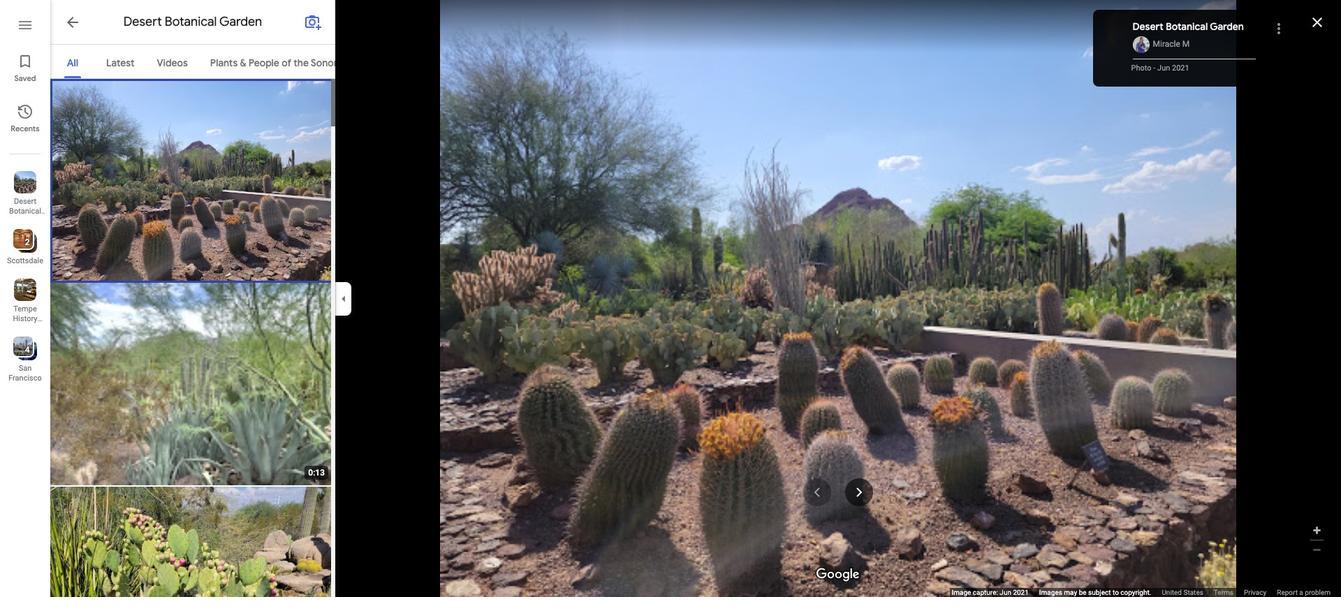 Task type: vqa. For each thing, say whether or not it's contained in the screenshot.
the leftmost 'google'
no



Task type: describe. For each thing, give the bounding box(es) containing it.
2 horizontal spatial garden
[[1210, 20, 1244, 33]]

plants
[[210, 57, 238, 69]]

2 horizontal spatial desert botanical garden
[[1133, 20, 1244, 33]]

terms
[[1214, 589, 1234, 597]]

images
[[1040, 589, 1063, 597]]

tempe history museum button
[[0, 273, 50, 333]]

sonoran
[[311, 57, 348, 69]]

menu image
[[17, 17, 34, 34]]

photo 3 image
[[50, 487, 334, 597]]

image capture: jun 2021
[[952, 589, 1029, 597]]

0:13 link
[[50, 283, 334, 486]]

saved
[[14, 73, 36, 83]]

united states
[[1162, 589, 1204, 597]]

states
[[1184, 589, 1204, 597]]

tempe
[[13, 305, 37, 314]]

photo 2 image
[[50, 283, 334, 486]]

image
[[952, 589, 971, 597]]

desert up latest button
[[124, 14, 162, 30]]

back image
[[64, 14, 81, 31]]

garden inside main content
[[219, 14, 262, 30]]

a
[[1300, 589, 1304, 597]]

trail
[[409, 57, 427, 69]]

garden inside "button"
[[13, 217, 37, 226]]

jun for capture:
[[1000, 589, 1012, 597]]

history
[[13, 314, 37, 323]]

all
[[67, 57, 78, 69]]

latest button
[[95, 45, 146, 78]]

report
[[1277, 589, 1298, 597]]

google maps element
[[0, 0, 1341, 597]]

4 places element
[[15, 344, 30, 356]]

san francisco
[[9, 364, 42, 383]]

recents button
[[0, 98, 50, 137]]

photo
[[1132, 64, 1152, 73]]

museum
[[10, 324, 40, 333]]

desert up the view miracle m's profile image
[[1133, 20, 1164, 33]]

san
[[19, 364, 32, 373]]

2 horizontal spatial botanical
[[1166, 20, 1208, 33]]

tempe history museum
[[10, 305, 40, 333]]

of
[[282, 57, 291, 69]]

copyright.
[[1121, 589, 1152, 597]]

jun for -
[[1158, 64, 1170, 73]]



Task type: locate. For each thing, give the bounding box(es) containing it.
zoom out image
[[1312, 545, 1323, 555]]

plants & people of the sonoran desert loop trail button
[[199, 45, 439, 78]]

2 places element
[[15, 236, 30, 249]]

-
[[1154, 64, 1156, 73]]

terms button
[[1214, 588, 1234, 597]]

2
[[25, 238, 30, 247]]

united states button
[[1162, 588, 1204, 597]]

loop
[[384, 57, 407, 69]]

jun
[[1158, 64, 1170, 73], [1000, 589, 1012, 597]]

desert left loop
[[351, 57, 382, 69]]

0 horizontal spatial desert botanical garden
[[9, 197, 41, 226]]

recents
[[11, 124, 40, 133]]

people
[[249, 57, 279, 69]]

1 horizontal spatial jun
[[1158, 64, 1170, 73]]

all button
[[50, 45, 95, 78]]

miracle
[[1153, 39, 1181, 49]]

0 vertical spatial 2021
[[1172, 64, 1190, 73]]

1 horizontal spatial garden
[[219, 14, 262, 30]]

1 horizontal spatial desert botanical garden
[[124, 14, 262, 30]]

privacy button
[[1244, 588, 1267, 597]]

1 vertical spatial jun
[[1000, 589, 1012, 597]]

desert botanical garden up the m
[[1133, 20, 1244, 33]]

jun right the capture: at the right bottom of page
[[1000, 589, 1012, 597]]

report a problem link
[[1277, 588, 1331, 597]]

desert inside list
[[14, 197, 36, 206]]

tab list inside google maps element
[[50, 45, 439, 78]]

be
[[1079, 589, 1087, 597]]

miracle m link
[[1153, 39, 1190, 49]]

1 horizontal spatial botanical
[[165, 14, 217, 30]]

m
[[1183, 39, 1190, 49]]

francisco
[[9, 374, 42, 383]]

footer
[[952, 588, 1341, 597]]

photos of desert botanical garden main content
[[50, 0, 439, 597]]

desert botanical garden inside main content
[[124, 14, 262, 30]]

desert botanical garden button
[[0, 166, 50, 226]]

desert up "2"
[[14, 197, 36, 206]]

tab list
[[50, 45, 439, 78]]

plants & people of the sonoran desert loop trail
[[210, 57, 427, 69]]

add a photo image
[[305, 14, 321, 31]]

may
[[1064, 589, 1077, 597]]

1 vertical spatial 2021
[[1013, 589, 1029, 597]]

4
[[25, 345, 30, 355]]

jun inside footer
[[1000, 589, 1012, 597]]

2021 down the m
[[1172, 64, 1190, 73]]

privacy
[[1244, 589, 1267, 597]]

desert inside "tab list"
[[351, 57, 382, 69]]

desert botanical garden up videos button on the left top of page
[[124, 14, 262, 30]]

footer containing image capture: jun 2021
[[952, 588, 1341, 597]]

collapse side panel image
[[336, 291, 351, 306]]

botanical inside "button"
[[9, 207, 41, 216]]

list
[[0, 0, 50, 597]]

desert botanical garden inside "button"
[[9, 197, 41, 226]]

botanical inside main content
[[165, 14, 217, 30]]

tab list containing all
[[50, 45, 439, 78]]

problem
[[1305, 589, 1331, 597]]

0 vertical spatial jun
[[1158, 64, 1170, 73]]

desert botanical garden up "2"
[[9, 197, 41, 226]]

botanical up "2"
[[9, 207, 41, 216]]

2021
[[1172, 64, 1190, 73], [1013, 589, 1029, 597]]

desert botanical garden
[[124, 14, 262, 30], [1133, 20, 1244, 33], [9, 197, 41, 226]]

to
[[1113, 589, 1119, 597]]

0:13
[[308, 468, 325, 478]]

images may be subject to copyright.
[[1040, 589, 1152, 597]]

2021 for image capture: jun 2021
[[1013, 589, 1029, 597]]

1 horizontal spatial 2021
[[1172, 64, 1190, 73]]

miracle m
[[1153, 39, 1190, 49]]

0 horizontal spatial botanical
[[9, 207, 41, 216]]

photo - jun 2021
[[1132, 64, 1190, 73]]

2021 inside footer
[[1013, 589, 1029, 597]]

jun right -
[[1158, 64, 1170, 73]]

view miracle m's profile image
[[1133, 36, 1150, 53]]

0 horizontal spatial jun
[[1000, 589, 1012, 597]]

scottsdale
[[7, 256, 43, 265]]

report a problem
[[1277, 589, 1331, 597]]

footer inside google maps element
[[952, 588, 1341, 597]]

united
[[1162, 589, 1182, 597]]

2021 left "images"
[[1013, 589, 1029, 597]]

zoom in image
[[1312, 525, 1323, 536]]

0 horizontal spatial 2021
[[1013, 589, 1029, 597]]

0 horizontal spatial garden
[[13, 217, 37, 226]]

latest
[[106, 57, 135, 69]]

videos
[[157, 57, 188, 69]]

botanical up the m
[[1166, 20, 1208, 33]]

the
[[294, 57, 309, 69]]

desert
[[124, 14, 162, 30], [1133, 20, 1164, 33], [351, 57, 382, 69], [14, 197, 36, 206]]

2021 for photo - jun 2021
[[1172, 64, 1190, 73]]

list containing saved
[[0, 0, 50, 597]]

saved button
[[0, 48, 50, 87]]

videos button
[[146, 45, 199, 78]]

capture:
[[973, 589, 998, 597]]

botanical
[[165, 14, 217, 30], [1166, 20, 1208, 33], [9, 207, 41, 216]]

subject
[[1089, 589, 1111, 597]]

garden
[[219, 14, 262, 30], [1210, 20, 1244, 33], [13, 217, 37, 226]]

&
[[240, 57, 246, 69]]

botanical up videos button on the left top of page
[[165, 14, 217, 30]]



